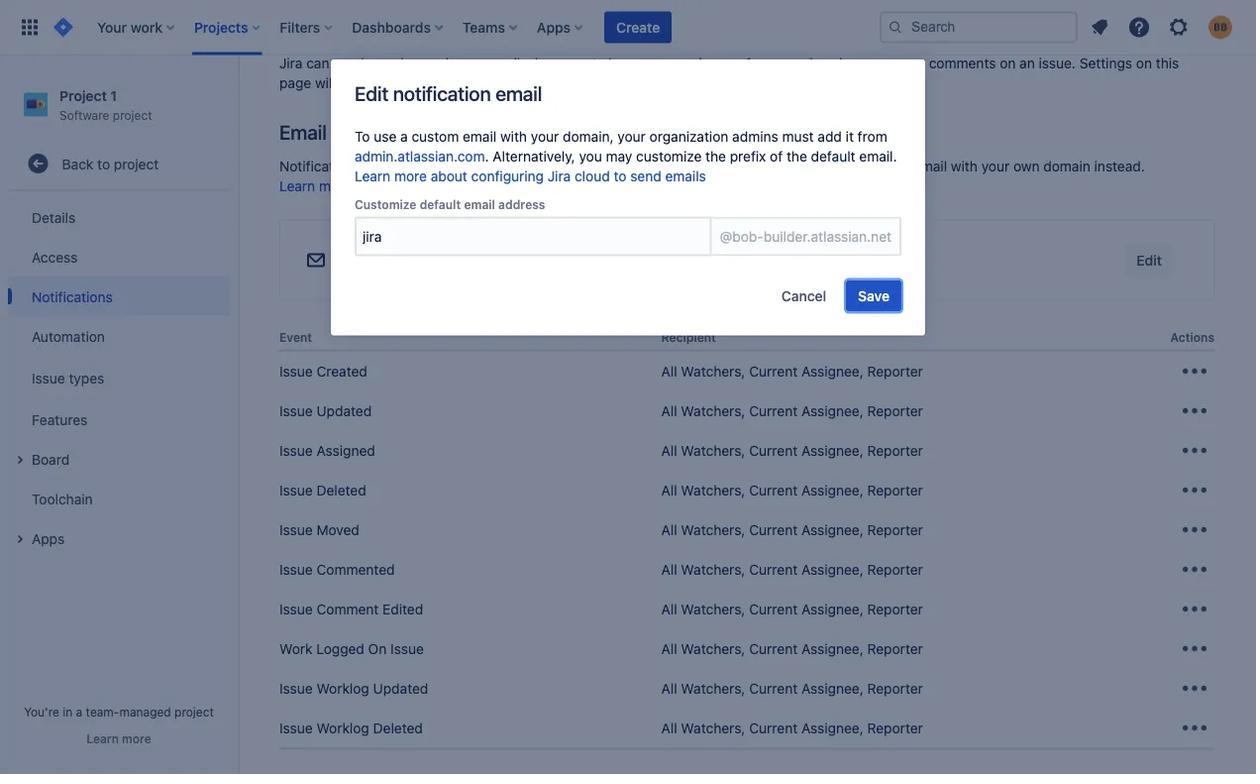 Task type: locate. For each thing, give the bounding box(es) containing it.
to inside to use a custom email with your domain, your organization admins must add it from admin.atlassian.com . alternatively, you may customize the prefix of the default email. learn more about configuring jira cloud to send emails
[[614, 168, 627, 184]]

1 vertical spatial send
[[631, 168, 662, 184]]

project inside project 1 software project
[[113, 108, 152, 122]]

a right 'by'
[[451, 75, 459, 91]]

3 assignee, from the top
[[802, 443, 864, 459]]

3 reporter from the top
[[868, 443, 924, 459]]

from inside to use a custom email with your domain, your organization admins must add it from admin.atlassian.com . alternatively, you may customize the prefix of the default email. learn more about configuring jira cloud to send emails
[[858, 128, 888, 145]]

jira software image
[[52, 15, 75, 39], [52, 15, 75, 39]]

can up address
[[499, 158, 522, 174]]

4 all watchers, current assignee, reporter from the top
[[662, 482, 924, 499]]

6 reporter from the top
[[868, 562, 924, 578]]

learn inside button
[[87, 732, 119, 745]]

deleted down issue worklog updated
[[373, 720, 423, 737]]

edit down people
[[355, 81, 389, 105]]

use right "to"
[[374, 128, 397, 145]]

jira up page at left
[[280, 55, 303, 71]]

3 all from the top
[[662, 443, 678, 459]]

1 vertical spatial worklog
[[317, 720, 370, 737]]

6 all watchers, current assignee, reporter from the top
[[662, 562, 924, 578]]

0 vertical spatial default
[[812, 148, 856, 165]]

1 horizontal spatial you
[[771, 158, 794, 174]]

about up customize
[[356, 178, 392, 194]]

0 horizontal spatial from
[[495, 178, 525, 194]]

this down add notification button
[[1157, 55, 1180, 71]]

customize default email address
[[355, 198, 546, 212]]

edit inside dialog
[[355, 81, 389, 105]]

project up learn more about sending emails from your domain button
[[450, 158, 495, 174]]

assignee, for issue comment edited
[[802, 601, 864, 618]]

1 horizontal spatial more
[[319, 178, 352, 194]]

10 all watchers, current assignee, reporter from the top
[[662, 720, 924, 737]]

2 vertical spatial .
[[608, 178, 612, 194]]

6 watchers, from the top
[[681, 562, 746, 578]]

admins
[[733, 128, 779, 145]]

8 assignee, from the top
[[802, 641, 864, 657]]

issue for issue updated
[[280, 403, 313, 419]]

1 watchers, from the top
[[681, 363, 746, 380]]

notification for add
[[1129, 5, 1203, 22]]

assignee, for issue worklog deleted
[[802, 720, 864, 737]]

from
[[858, 128, 888, 145], [629, 158, 659, 174], [495, 178, 525, 194]]

all for issue commented
[[662, 562, 678, 578]]

0 horizontal spatial you
[[579, 148, 603, 165]]

10 all from the top
[[662, 720, 678, 737]]

0 horizontal spatial .
[[485, 148, 489, 165]]

use down add
[[825, 158, 848, 174]]

issue left moved
[[280, 522, 313, 538]]

3 an from the left
[[1020, 55, 1036, 71]]

custom
[[412, 128, 459, 145], [863, 158, 910, 174]]

cloud
[[575, 168, 610, 184]]

0 horizontal spatial to
[[97, 155, 110, 172]]

learn down notification
[[280, 178, 315, 194]]

issue for issue comment edited
[[280, 601, 313, 618]]

5 all watchers, current assignee, reporter from the top
[[662, 522, 924, 538]]

8 reporter from the top
[[868, 641, 924, 657]]

7 all from the top
[[662, 601, 678, 618]]

email icon image
[[304, 249, 328, 273]]

issue down issue worklog updated
[[280, 720, 313, 737]]

1 an from the left
[[468, 55, 483, 71]]

1 horizontal spatial about
[[431, 168, 468, 184]]

5 watchers, from the top
[[681, 522, 746, 538]]

8 all watchers, current assignee, reporter from the top
[[662, 641, 924, 657]]

or
[[416, 55, 429, 71], [754, 158, 767, 174]]

all watchers, current assignee, reporter for issue deleted
[[662, 482, 924, 499]]

1 horizontal spatial custom
[[863, 158, 910, 174]]

all watchers, current assignee, reporter for issue commented
[[662, 562, 924, 578]]

7 assignee, from the top
[[802, 601, 864, 618]]

edit for edit
[[1137, 252, 1163, 269]]

for up sending
[[402, 158, 420, 174]]

0 horizontal spatial default
[[420, 198, 461, 212]]

0 horizontal spatial use
[[374, 128, 397, 145]]

learn up customize
[[355, 168, 391, 184]]

1 all from the top
[[662, 363, 678, 380]]

can
[[307, 55, 330, 71], [499, 158, 522, 174], [798, 158, 821, 174]]

event
[[280, 331, 312, 344]]

builder.atlassian.net up cancel
[[764, 228, 892, 244]]

1 horizontal spatial default
[[812, 148, 856, 165]]

0 vertical spatial worklog
[[317, 681, 370, 697]]

all
[[662, 363, 678, 380], [662, 403, 678, 419], [662, 443, 678, 459], [662, 482, 678, 499], [662, 522, 678, 538], [662, 562, 678, 578], [662, 601, 678, 618], [662, 641, 678, 657], [662, 681, 678, 697], [662, 720, 678, 737]]

created
[[317, 363, 368, 380]]

issue down work
[[280, 681, 313, 697]]

4 reporter from the top
[[868, 482, 924, 499]]

an up "user's"
[[468, 55, 483, 71]]

domain right "own"
[[1044, 158, 1091, 174]]

create banner
[[0, 0, 1257, 56]]

0 horizontal spatial for
[[402, 158, 420, 174]]

0 vertical spatial with
[[501, 128, 527, 145]]

1 horizontal spatial or
[[754, 158, 767, 174]]

assigned
[[317, 443, 376, 459]]

email right the email.
[[914, 158, 948, 174]]

8 watchers, from the top
[[681, 641, 746, 657]]

send
[[333, 55, 365, 71], [631, 168, 662, 184]]

1 vertical spatial this
[[423, 158, 447, 174]]

email
[[487, 55, 521, 71], [496, 81, 542, 105], [463, 128, 497, 145], [914, 158, 948, 174], [464, 198, 496, 212]]

details
[[32, 209, 76, 225]]

6 all from the top
[[662, 562, 678, 578]]

0 horizontal spatial send
[[333, 55, 365, 71]]

project down 1
[[113, 108, 152, 122]]

1 horizontal spatial builder.atlassian.net
[[764, 228, 892, 244]]

1 current from the top
[[750, 363, 798, 380]]

about up 'customize default email address'
[[431, 168, 468, 184]]

custom inside to use a custom email with your domain, your organization admins must add it from admin.atlassian.com . alternatively, you may customize the prefix of the default email. learn more about configuring jira cloud to send emails
[[412, 128, 459, 145]]

6 current from the top
[[750, 562, 798, 578]]

from up address
[[495, 178, 525, 194]]

emails
[[357, 158, 398, 174], [666, 168, 707, 184], [451, 178, 492, 194]]

None field
[[357, 219, 710, 254]]

recipient
[[662, 331, 717, 344]]

assignee, for issue moved
[[802, 522, 864, 538]]

notification for edit
[[393, 81, 491, 105]]

2 horizontal spatial jira
[[662, 158, 686, 174]]

0 horizontal spatial the
[[706, 148, 727, 165]]

builder.atlassian.net down 'customize default email address'
[[407, 252, 535, 269]]

0 horizontal spatial with
[[501, 128, 527, 145]]

1 horizontal spatial learn
[[280, 178, 315, 194]]

watchers, for issue assigned
[[681, 443, 746, 459]]

on right the settings
[[1137, 55, 1153, 71]]

issue deleted
[[280, 482, 366, 499]]

8 current from the top
[[750, 641, 798, 657]]

1 horizontal spatial emails
[[451, 178, 492, 194]]

2 reporter from the top
[[868, 403, 924, 419]]

2 horizontal spatial learn
[[355, 168, 391, 184]]

for inside notification emails for this project can be sent directly from jira software, or you can use a custom email with your own domain instead. learn more about sending emails from your domain .
[[402, 158, 420, 174]]

jira inside notification emails for this project can be sent directly from jira software, or you can use a custom email with your own domain instead. learn more about sending emails from your domain .
[[662, 158, 686, 174]]

more down notification
[[319, 178, 352, 194]]

the left prefix
[[706, 148, 727, 165]]

all watchers, current assignee, reporter for issue assigned
[[662, 443, 924, 459]]

1 reporter from the top
[[868, 363, 924, 380]]

3 on from the left
[[1137, 55, 1153, 71]]

all watchers, current assignee, reporter for issue worklog deleted
[[662, 720, 924, 737]]

reporter for issue moved
[[868, 522, 924, 538]]

issue down issue moved at the left bottom of the page
[[280, 562, 313, 578]]

all watchers, current assignee, reporter for issue created
[[662, 363, 924, 380]]

types
[[69, 370, 104, 386]]

1 vertical spatial edit
[[1137, 252, 1163, 269]]

1 horizontal spatial on
[[1000, 55, 1016, 71]]

page
[[280, 75, 311, 91]]

all watchers, current assignee, reporter for issue worklog updated
[[662, 681, 924, 697]]

0 horizontal spatial an
[[468, 55, 483, 71]]

this inside notification emails for this project can be sent directly from jira software, or you can use a custom email with your own domain instead. learn more about sending emails from your domain .
[[423, 158, 447, 174]]

8 all from the top
[[662, 641, 678, 657]]

current for issue moved
[[750, 522, 798, 538]]

0 horizontal spatial more
[[122, 732, 151, 745]]

project 1 software project
[[59, 87, 152, 122]]

more inside notification emails for this project can be sent directly from jira software, or you can use a custom email with your own domain instead. learn more about sending emails from your domain .
[[319, 178, 352, 194]]

1 assignee, from the top
[[802, 363, 864, 380]]

2 worklog from the top
[[317, 720, 370, 737]]

0 horizontal spatial or
[[416, 55, 429, 71]]

jira down organization in the top right of the page
[[662, 158, 686, 174]]

. inside to use a custom email with your domain, your organization admins must add it from admin.atlassian.com . alternatively, you may customize the prefix of the default email. learn more about configuring jira cloud to send emails
[[485, 148, 489, 165]]

4 all from the top
[[662, 482, 678, 499]]

edit notification email dialog
[[331, 59, 926, 336]]

current for issue assigned
[[750, 443, 798, 459]]

a inside notification emails for this project can be sent directly from jira software, or you can use a custom email with your own domain instead. learn more about sending emails from your domain .
[[852, 158, 859, 174]]

1 worklog from the top
[[317, 681, 370, 697]]

by
[[432, 75, 448, 91]]

edit button
[[1125, 245, 1175, 277]]

back to project link
[[8, 144, 230, 184]]

1 horizontal spatial with
[[952, 158, 978, 174]]

example,
[[768, 55, 825, 71]]

issue assigned
[[280, 443, 376, 459]]

6 assignee, from the top
[[802, 562, 864, 578]]

3 current from the top
[[750, 443, 798, 459]]

1 horizontal spatial be
[[526, 158, 542, 174]]

4 current from the top
[[750, 482, 798, 499]]

current for issue deleted
[[750, 482, 798, 499]]

9 watchers, from the top
[[681, 681, 746, 697]]

10 current from the top
[[750, 720, 798, 737]]

3 all watchers, current assignee, reporter from the top
[[662, 443, 924, 459]]

default
[[812, 148, 856, 165], [420, 198, 461, 212]]

2 horizontal spatial on
[[1137, 55, 1153, 71]]

issue worklog deleted
[[280, 720, 423, 737]]

1 horizontal spatial use
[[825, 158, 848, 174]]

9 assignee, from the top
[[802, 681, 864, 697]]

1 horizontal spatial deleted
[[373, 720, 423, 737]]

all for issue created
[[662, 363, 678, 380]]

domain down directly
[[561, 178, 608, 194]]

more down managed
[[122, 732, 151, 745]]

0 vertical spatial this
[[1157, 55, 1180, 71]]

0 vertical spatial be
[[340, 75, 356, 91]]

send up "will"
[[333, 55, 365, 71]]

0 vertical spatial domain
[[1044, 158, 1091, 174]]

3 watchers, from the top
[[681, 443, 746, 459]]

builder.atlassian.net inside the edit notification email dialog
[[764, 228, 892, 244]]

issue up issue deleted
[[280, 443, 313, 459]]

all watchers, current assignee, reporter for issue moved
[[662, 522, 924, 538]]

issue up issue moved at the left bottom of the page
[[280, 482, 313, 499]]

edit notification email
[[355, 81, 542, 105]]

updated up assigned
[[317, 403, 372, 419]]

2 all watchers, current assignee, reporter from the top
[[662, 403, 924, 419]]

about
[[431, 168, 468, 184], [356, 178, 392, 194]]

notification down the roles
[[393, 81, 491, 105]]

1 all watchers, current assignee, reporter from the top
[[662, 363, 924, 380]]

when up personal
[[524, 55, 559, 71]]

you
[[579, 148, 603, 165], [771, 158, 794, 174]]

or left the roles
[[416, 55, 429, 71]]

7 current from the top
[[750, 601, 798, 618]]

0 vertical spatial edit
[[355, 81, 389, 105]]

1 horizontal spatial for
[[746, 55, 764, 71]]

notification inside dialog
[[393, 81, 491, 105]]

default inside to use a custom email with your domain, your organization admins must add it from admin.atlassian.com . alternatively, you may customize the prefix of the default email. learn more about configuring jira cloud to send emails
[[812, 148, 856, 165]]

learn more about configuring jira cloud to send emails link
[[355, 168, 707, 184]]

2 horizontal spatial from
[[858, 128, 888, 145]]

2 horizontal spatial can
[[798, 158, 821, 174]]

0 horizontal spatial jira
[[280, 55, 303, 71]]

0 horizontal spatial domain
[[561, 178, 608, 194]]

jira inside jira can send people or roles an email when events happen on an issue - for example, when someone comments on an issue. settings on this page will be overridden by a user's
[[280, 55, 303, 71]]

. down issue
[[722, 75, 726, 91]]

back
[[62, 155, 94, 172]]

1 vertical spatial for
[[402, 158, 420, 174]]

issue left types
[[32, 370, 65, 386]]

issue for issue moved
[[280, 522, 313, 538]]

1 horizontal spatial when
[[829, 55, 863, 71]]

2 horizontal spatial an
[[1020, 55, 1036, 71]]

0 vertical spatial custom
[[412, 128, 459, 145]]

for right -
[[746, 55, 764, 71]]

all for issue comment edited
[[662, 601, 678, 618]]

2 horizontal spatial .
[[722, 75, 726, 91]]

use inside to use a custom email with your domain, your organization admins must add it from admin.atlassian.com . alternatively, you may customize the prefix of the default email. learn more about configuring jira cloud to send emails
[[374, 128, 397, 145]]

4 watchers, from the top
[[681, 482, 746, 499]]

5 all from the top
[[662, 522, 678, 538]]

notification
[[1129, 5, 1203, 22], [566, 75, 640, 91], [393, 81, 491, 105]]

1 vertical spatial domain
[[561, 178, 608, 194]]

you inside to use a custom email with your domain, your organization admins must add it from admin.atlassian.com . alternatively, you may customize the prefix of the default email. learn more about configuring jira cloud to send emails
[[579, 148, 603, 165]]

builder.atlassian.net for jira@bob-
[[407, 252, 535, 269]]

1 vertical spatial deleted
[[373, 720, 423, 737]]

0 vertical spatial or
[[416, 55, 429, 71]]

group containing details
[[8, 192, 230, 564]]

an up preferences
[[680, 55, 696, 71]]

notifications link
[[8, 277, 230, 316]]

1 vertical spatial builder.atlassian.net
[[407, 252, 535, 269]]

jira down 'alternatively,'
[[548, 168, 571, 184]]

happen
[[609, 55, 657, 71]]

personal
[[505, 75, 562, 91]]

learn inside notification emails for this project can be sent directly from jira software, or you can use a custom email with your own domain instead. learn more about sending emails from your domain .
[[280, 178, 315, 194]]

current for issue worklog updated
[[750, 681, 798, 697]]

learn
[[355, 168, 391, 184], [280, 178, 315, 194], [87, 732, 119, 745]]

0 horizontal spatial deleted
[[317, 482, 366, 499]]

updated down on
[[373, 681, 429, 697]]

0 vertical spatial builder.atlassian.net
[[764, 228, 892, 244]]

it
[[846, 128, 854, 145]]

you down must
[[771, 158, 794, 174]]

emails down the customize
[[666, 168, 707, 184]]

group
[[8, 192, 230, 564]]

0 horizontal spatial can
[[307, 55, 330, 71]]

settings
[[1080, 55, 1133, 71]]

2 horizontal spatial emails
[[666, 168, 707, 184]]

1 horizontal spatial domain
[[1044, 158, 1091, 174]]

0 horizontal spatial learn
[[87, 732, 119, 745]]

comments
[[930, 55, 997, 71]]

reporter for issue comment edited
[[868, 601, 924, 618]]

watchers, for issue worklog deleted
[[681, 720, 746, 737]]

a up the admin.atlassian.com link
[[401, 128, 408, 145]]

9 reporter from the top
[[868, 681, 924, 697]]

be left sent
[[526, 158, 542, 174]]

about inside notification emails for this project can be sent directly from jira software, or you can use a custom email with your own domain instead. learn more about sending emails from your domain .
[[356, 178, 392, 194]]

5 current from the top
[[750, 522, 798, 538]]

with left "own"
[[952, 158, 978, 174]]

send down the customize
[[631, 168, 662, 184]]

assignee, for issue deleted
[[802, 482, 864, 499]]

issue worklog updated
[[280, 681, 429, 697]]

10 watchers, from the top
[[681, 720, 746, 737]]

domain,
[[563, 128, 614, 145]]

learn more button
[[87, 731, 151, 746]]

1 horizontal spatial updated
[[373, 681, 429, 697]]

details link
[[8, 197, 230, 237]]

notification right "add"
[[1129, 5, 1203, 22]]

4 assignee, from the top
[[802, 482, 864, 499]]

worklog down logged
[[317, 681, 370, 697]]

all for issue worklog deleted
[[662, 720, 678, 737]]

address
[[499, 198, 546, 212]]

builder.atlassian.net for @bob-
[[764, 228, 892, 244]]

2 assignee, from the top
[[802, 403, 864, 419]]

all for issue deleted
[[662, 482, 678, 499]]

1 horizontal spatial an
[[680, 55, 696, 71]]

0 vertical spatial send
[[333, 55, 365, 71]]

2 watchers, from the top
[[681, 403, 746, 419]]

0 vertical spatial from
[[858, 128, 888, 145]]

.
[[722, 75, 726, 91], [485, 148, 489, 165], [608, 178, 612, 194]]

on right comments
[[1000, 55, 1016, 71]]

2 current from the top
[[750, 403, 798, 419]]

none field inside the edit notification email dialog
[[357, 219, 710, 254]]

create
[[617, 19, 660, 35]]

1 horizontal spatial jira
[[548, 168, 571, 184]]

issue for issue commented
[[280, 562, 313, 578]]

watchers, for issue commented
[[681, 562, 746, 578]]

all for issue updated
[[662, 403, 678, 419]]

default down add
[[812, 148, 856, 165]]

. up configuring
[[485, 148, 489, 165]]

0 horizontal spatial be
[[340, 75, 356, 91]]

9 all from the top
[[662, 681, 678, 697]]

0 horizontal spatial this
[[423, 158, 447, 174]]

an
[[468, 55, 483, 71], [680, 55, 696, 71], [1020, 55, 1036, 71]]

0 vertical spatial .
[[722, 75, 726, 91]]

1 horizontal spatial this
[[1157, 55, 1180, 71]]

1 horizontal spatial edit
[[1137, 252, 1163, 269]]

10 reporter from the top
[[868, 720, 924, 737]]

can down must
[[798, 158, 821, 174]]

9 all watchers, current assignee, reporter from the top
[[662, 681, 924, 697]]

assignee, for issue commented
[[802, 562, 864, 578]]

1 horizontal spatial to
[[614, 168, 627, 184]]

notification inside button
[[1129, 5, 1203, 22]]

default down learn more about sending emails from your domain button
[[420, 198, 461, 212]]

sending
[[396, 178, 447, 194]]

7 all watchers, current assignee, reporter from the top
[[662, 601, 924, 618]]

issue for issue types
[[32, 370, 65, 386]]

issue up work
[[280, 601, 313, 618]]

0 horizontal spatial builder.atlassian.net
[[407, 252, 535, 269]]

current for issue created
[[750, 363, 798, 380]]

7 reporter from the top
[[868, 601, 924, 618]]

on
[[660, 55, 676, 71], [1000, 55, 1016, 71], [1137, 55, 1153, 71]]

1 horizontal spatial from
[[629, 158, 659, 174]]

1 horizontal spatial send
[[631, 168, 662, 184]]

2 vertical spatial from
[[495, 178, 525, 194]]

worklog for updated
[[317, 681, 370, 697]]

edit inside button
[[1137, 252, 1163, 269]]

0 horizontal spatial when
[[524, 55, 559, 71]]

your up 'alternatively,'
[[531, 128, 559, 145]]

when right example,
[[829, 55, 863, 71]]

worklog for deleted
[[317, 720, 370, 737]]

more down admin.atlassian.com
[[395, 168, 427, 184]]

email up "user's"
[[487, 55, 521, 71]]

board
[[32, 451, 70, 467]]

builder.atlassian.net
[[764, 228, 892, 244], [407, 252, 535, 269]]

0 horizontal spatial on
[[660, 55, 676, 71]]

emails down "to"
[[357, 158, 398, 174]]

issue
[[280, 363, 313, 380], [32, 370, 65, 386], [280, 403, 313, 419], [280, 443, 313, 459], [280, 482, 313, 499], [280, 522, 313, 538], [280, 562, 313, 578], [280, 601, 313, 618], [391, 641, 424, 657], [280, 681, 313, 697], [280, 720, 313, 737]]

the
[[706, 148, 727, 165], [787, 148, 808, 165]]

a left the email.
[[852, 158, 859, 174]]

2 horizontal spatial more
[[395, 168, 427, 184]]

from up the email.
[[858, 128, 888, 145]]

to down may
[[614, 168, 627, 184]]

10 assignee, from the top
[[802, 720, 864, 737]]

5 reporter from the top
[[868, 522, 924, 538]]

this up learn more about sending emails from your domain button
[[423, 158, 447, 174]]

or left of
[[754, 158, 767, 174]]

0 horizontal spatial edit
[[355, 81, 389, 105]]

all for issue assigned
[[662, 443, 678, 459]]

alternatively,
[[493, 148, 576, 165]]

0 vertical spatial use
[[374, 128, 397, 145]]

2 all from the top
[[662, 403, 678, 419]]

to right back
[[97, 155, 110, 172]]

emails up 'customize default email address'
[[451, 178, 492, 194]]

1
[[110, 87, 117, 104]]

1 vertical spatial be
[[526, 158, 542, 174]]

notification down events at left top
[[566, 75, 640, 91]]

this
[[1157, 55, 1180, 71], [423, 158, 447, 174]]

1 vertical spatial default
[[420, 198, 461, 212]]

1 vertical spatial use
[[825, 158, 848, 174]]

issue for issue worklog updated
[[280, 681, 313, 697]]

deleted
[[317, 482, 366, 499], [373, 720, 423, 737]]

1 vertical spatial or
[[754, 158, 767, 174]]

edit down 'instead.'
[[1137, 252, 1163, 269]]

software
[[59, 108, 109, 122]]

an left issue.
[[1020, 55, 1036, 71]]

issue down issue created
[[280, 403, 313, 419]]

with up 'alternatively,'
[[501, 128, 527, 145]]

7 watchers, from the top
[[681, 601, 746, 618]]

you up cloud
[[579, 148, 603, 165]]

your down sent
[[529, 178, 557, 194]]

on up preferences
[[660, 55, 676, 71]]

all for issue moved
[[662, 522, 678, 538]]

issue comment edited
[[280, 601, 423, 618]]

0 horizontal spatial custom
[[412, 128, 459, 145]]

learn down team-
[[87, 732, 119, 745]]

be right "will"
[[340, 75, 356, 91]]

. down directly
[[608, 178, 612, 194]]

1 vertical spatial updated
[[373, 681, 429, 697]]

prefix
[[730, 148, 767, 165]]

1 horizontal spatial notification
[[566, 75, 640, 91]]

1 horizontal spatial can
[[499, 158, 522, 174]]

worklog down issue worklog updated
[[317, 720, 370, 737]]

admin.atlassian.com
[[355, 148, 485, 165]]

9 current from the top
[[750, 681, 798, 697]]

1 vertical spatial custom
[[863, 158, 910, 174]]

issue down event
[[280, 363, 313, 380]]

assignee,
[[802, 363, 864, 380], [802, 403, 864, 419], [802, 443, 864, 459], [802, 482, 864, 499], [802, 522, 864, 538], [802, 562, 864, 578], [802, 601, 864, 618], [802, 641, 864, 657], [802, 681, 864, 697], [802, 720, 864, 737]]

all watchers, current assignee, reporter for issue comment edited
[[662, 601, 924, 618]]

2 horizontal spatial notification
[[1129, 5, 1203, 22]]

0 vertical spatial updated
[[317, 403, 372, 419]]

1 vertical spatial with
[[952, 158, 978, 174]]

domain
[[1044, 158, 1091, 174], [561, 178, 608, 194]]

0 vertical spatial deleted
[[317, 482, 366, 499]]

about inside to use a custom email with your domain, your organization admins must add it from admin.atlassian.com . alternatively, you may customize the prefix of the default email. learn more about configuring jira cloud to send emails
[[431, 168, 468, 184]]

watchers, for issue deleted
[[681, 482, 746, 499]]

from right directly
[[629, 158, 659, 174]]

the down must
[[787, 148, 808, 165]]

5 assignee, from the top
[[802, 522, 864, 538]]

watchers, for issue updated
[[681, 403, 746, 419]]

deleted up moved
[[317, 482, 366, 499]]

back to project
[[62, 155, 159, 172]]

can up "will"
[[307, 55, 330, 71]]

0 vertical spatial for
[[746, 55, 764, 71]]

1 vertical spatial .
[[485, 148, 489, 165]]

1 on from the left
[[660, 55, 676, 71]]

watchers, for issue worklog updated
[[681, 681, 746, 697]]

with
[[501, 128, 527, 145], [952, 158, 978, 174]]

to
[[97, 155, 110, 172], [614, 168, 627, 184]]

email up configuring
[[463, 128, 497, 145]]



Task type: vqa. For each thing, say whether or not it's contained in the screenshot.
selecting
no



Task type: describe. For each thing, give the bounding box(es) containing it.
be inside notification emails for this project can be sent directly from jira software, or you can use a custom email with your own domain instead. learn more about sending emails from your domain .
[[526, 158, 542, 174]]

assignee, for issue created
[[802, 363, 864, 380]]

issue for issue created
[[280, 363, 313, 380]]

add notification
[[1100, 5, 1203, 22]]

add
[[818, 128, 842, 145]]

toolchain
[[32, 490, 93, 507]]

issue updated
[[280, 403, 372, 419]]

customize
[[637, 148, 702, 165]]

all for work logged on issue
[[662, 641, 678, 657]]

will
[[315, 75, 336, 91]]

edit for edit notification email
[[355, 81, 389, 105]]

email down configuring
[[464, 198, 496, 212]]

work
[[280, 641, 313, 657]]

you're in a team-managed project
[[24, 705, 214, 719]]

moved
[[317, 522, 360, 538]]

1 the from the left
[[706, 148, 727, 165]]

Search field
[[880, 11, 1079, 43]]

issue created
[[280, 363, 368, 380]]

email inside jira can send people or roles an email when events happen on an issue - for example, when someone comments on an issue. settings on this page will be overridden by a user's
[[487, 55, 521, 71]]

issue.
[[1039, 55, 1076, 71]]

notification for personal
[[566, 75, 640, 91]]

instead.
[[1095, 158, 1146, 174]]

current for issue comment edited
[[750, 601, 798, 618]]

send inside to use a custom email with your domain, your organization admins must add it from admin.atlassian.com . alternatively, you may customize the prefix of the default email. learn more about configuring jira cloud to send emails
[[631, 168, 662, 184]]

cancel
[[782, 287, 827, 304]]

of
[[770, 148, 783, 165]]

automation
[[32, 328, 105, 344]]

assignee, for work logged on issue
[[802, 641, 864, 657]]

0 horizontal spatial updated
[[317, 403, 372, 419]]

project up details link
[[114, 155, 159, 172]]

issue commented
[[280, 562, 395, 578]]

edited
[[383, 601, 423, 618]]

2 the from the left
[[787, 148, 808, 165]]

current for issue updated
[[750, 403, 798, 419]]

learn inside to use a custom email with your domain, your organization admins must add it from admin.atlassian.com . alternatively, you may customize the prefix of the default email. learn more about configuring jira cloud to send emails
[[355, 168, 391, 184]]

learn more about sending emails from your domain button
[[280, 176, 608, 196]]

@bob-builder.atlassian.net
[[720, 228, 892, 244]]

actions
[[1171, 331, 1215, 344]]

work logged on issue
[[280, 641, 424, 657]]

reporter for issue commented
[[868, 562, 924, 578]]

automation link
[[8, 316, 230, 356]]

configuring
[[472, 168, 544, 184]]

project inside notification emails for this project can be sent directly from jira software, or you can use a custom email with your own domain instead. learn more about sending emails from your domain .
[[450, 158, 495, 174]]

roles
[[433, 55, 464, 71]]

jira@bob-
[[344, 252, 407, 269]]

you're
[[24, 705, 59, 719]]

events
[[563, 55, 605, 71]]

issue for issue assigned
[[280, 443, 313, 459]]

more inside button
[[122, 732, 151, 745]]

with inside notification emails for this project can be sent directly from jira software, or you can use a custom email with your own domain instead. learn more about sending emails from your domain .
[[952, 158, 978, 174]]

commented
[[317, 562, 395, 578]]

watchers, for issue created
[[681, 363, 746, 380]]

2 on from the left
[[1000, 55, 1016, 71]]

or inside jira can send people or roles an email when events happen on an issue - for example, when someone comments on an issue. settings on this page will be overridden by a user's
[[416, 55, 429, 71]]

watchers, for issue comment edited
[[681, 601, 746, 618]]

all watchers, current assignee, reporter for issue updated
[[662, 403, 924, 419]]

watchers, for issue moved
[[681, 522, 746, 538]]

emails inside to use a custom email with your domain, your organization admins must add it from admin.atlassian.com . alternatively, you may customize the prefix of the default email. learn more about configuring jira cloud to send emails
[[666, 168, 707, 184]]

toolchain link
[[8, 479, 230, 519]]

jira inside to use a custom email with your domain, your organization admins must add it from admin.atlassian.com . alternatively, you may customize the prefix of the default email. learn more about configuring jira cloud to send emails
[[548, 168, 571, 184]]

issue types
[[32, 370, 104, 386]]

save
[[859, 287, 890, 304]]

must
[[783, 128, 814, 145]]

directly
[[577, 158, 625, 174]]

-
[[736, 55, 743, 71]]

issue
[[699, 55, 732, 71]]

add notification button
[[1088, 0, 1215, 30]]

apps
[[32, 530, 65, 546]]

a inside jira can send people or roles an email when events happen on an issue - for example, when someone comments on an issue. settings on this page will be overridden by a user's
[[451, 75, 459, 91]]

2 when from the left
[[829, 55, 863, 71]]

add
[[1100, 5, 1126, 22]]

0 horizontal spatial emails
[[357, 158, 398, 174]]

learn more
[[87, 732, 151, 745]]

logged
[[316, 641, 365, 657]]

preferences
[[643, 75, 722, 91]]

assignee, for issue assigned
[[802, 443, 864, 459]]

reporter for work logged on issue
[[868, 641, 924, 657]]

current for issue commented
[[750, 562, 798, 578]]

reporter for issue deleted
[[868, 482, 924, 499]]

email inside to use a custom email with your domain, your organization admins must add it from admin.atlassian.com . alternatively, you may customize the prefix of the default email. learn more about configuring jira cloud to send emails
[[463, 128, 497, 145]]

1 vertical spatial from
[[629, 158, 659, 174]]

. inside notification emails for this project can be sent directly from jira software, or you can use a custom email with your own domain instead. learn more about sending emails from your domain .
[[608, 178, 612, 194]]

team-
[[86, 705, 119, 719]]

admin.atlassian.com link
[[355, 148, 485, 165]]

be inside jira can send people or roles an email when events happen on an issue - for example, when someone comments on an issue. settings on this page will be overridden by a user's
[[340, 75, 356, 91]]

for inside jira can send people or roles an email when events happen on an issue - for example, when someone comments on an issue. settings on this page will be overridden by a user's
[[746, 55, 764, 71]]

customize
[[355, 198, 417, 212]]

assignee, for issue worklog updated
[[802, 681, 864, 697]]

apps button
[[8, 519, 230, 558]]

reporter for issue worklog updated
[[868, 681, 924, 697]]

jira can send people or roles an email when events happen on an issue - for example, when someone comments on an issue. settings on this page will be overridden by a user's
[[280, 55, 1180, 91]]

2 an from the left
[[680, 55, 696, 71]]

your left "own"
[[982, 158, 1010, 174]]

email inside notification emails for this project can be sent directly from jira software, or you can use a custom email with your own domain instead. learn more about sending emails from your domain .
[[914, 158, 948, 174]]

current for work logged on issue
[[750, 641, 798, 657]]

own
[[1014, 158, 1040, 174]]

jira@bob-builder.atlassian.net
[[344, 252, 535, 269]]

project
[[59, 87, 107, 104]]

assignee, for issue updated
[[802, 403, 864, 419]]

current for issue worklog deleted
[[750, 720, 798, 737]]

all for issue worklog updated
[[662, 681, 678, 697]]

with inside to use a custom email with your domain, your organization admins must add it from admin.atlassian.com . alternatively, you may customize the prefix of the default email. learn more about configuring jira cloud to send emails
[[501, 128, 527, 145]]

your up may
[[618, 128, 646, 145]]

reporter for issue created
[[868, 363, 924, 380]]

people
[[368, 55, 412, 71]]

use inside notification emails for this project can be sent directly from jira software, or you can use a custom email with your own domain instead. learn more about sending emails from your domain .
[[825, 158, 848, 174]]

search image
[[888, 19, 904, 35]]

overridden
[[359, 75, 428, 91]]

watchers, for work logged on issue
[[681, 641, 746, 657]]

personal notification preferences .
[[505, 75, 726, 91]]

notification emails for this project can be sent directly from jira software, or you can use a custom email with your own domain instead. learn more about sending emails from your domain .
[[280, 158, 1146, 194]]

may
[[606, 148, 633, 165]]

all watchers, current assignee, reporter for work logged on issue
[[662, 641, 924, 657]]

reporter for issue updated
[[868, 403, 924, 419]]

issue for issue worklog deleted
[[280, 720, 313, 737]]

save button
[[847, 280, 902, 312]]

on
[[368, 641, 387, 657]]

board button
[[8, 439, 230, 479]]

you inside notification emails for this project can be sent directly from jira software, or you can use a custom email with your own domain instead. learn more about sending emails from your domain .
[[771, 158, 794, 174]]

user's
[[463, 75, 502, 91]]

to use a custom email with your domain, your organization admins must add it from admin.atlassian.com . alternatively, you may customize the prefix of the default email. learn more about configuring jira cloud to send emails
[[355, 128, 898, 184]]

reporter for issue worklog deleted
[[868, 720, 924, 737]]

access link
[[8, 237, 230, 277]]

custom inside notification emails for this project can be sent directly from jira software, or you can use a custom email with your own domain instead. learn more about sending emails from your domain .
[[863, 158, 910, 174]]

email.
[[860, 148, 898, 165]]

notification
[[280, 158, 353, 174]]

reporter for issue assigned
[[868, 443, 924, 459]]

sent
[[546, 158, 574, 174]]

access
[[32, 249, 78, 265]]

can inside jira can send people or roles an email when events happen on an issue - for example, when someone comments on an issue. settings on this page will be overridden by a user's
[[307, 55, 330, 71]]

organization
[[650, 128, 729, 145]]

this inside jira can send people or roles an email when events happen on an issue - for example, when someone comments on an issue. settings on this page will be overridden by a user's
[[1157, 55, 1180, 71]]

email up 'alternatively,'
[[496, 81, 542, 105]]

or inside notification emails for this project can be sent directly from jira software, or you can use a custom email with your own domain instead. learn more about sending emails from your domain .
[[754, 158, 767, 174]]

send inside jira can send people or roles an email when events happen on an issue - for example, when someone comments on an issue. settings on this page will be overridden by a user's
[[333, 55, 365, 71]]

project right managed
[[175, 705, 214, 719]]

comment
[[317, 601, 379, 618]]

a right in
[[76, 705, 83, 719]]

primary element
[[12, 0, 880, 55]]

managed
[[119, 705, 171, 719]]

issue right on
[[391, 641, 424, 657]]

@bob-
[[720, 228, 764, 244]]

1 when from the left
[[524, 55, 559, 71]]

in
[[63, 705, 73, 719]]

personal notification preferences link
[[505, 73, 722, 93]]

more inside to use a custom email with your domain, your organization admins must add it from admin.atlassian.com . alternatively, you may customize the prefix of the default email. learn more about configuring jira cloud to send emails
[[395, 168, 427, 184]]

issue for issue deleted
[[280, 482, 313, 499]]

a inside to use a custom email with your domain, your organization admins must add it from admin.atlassian.com . alternatively, you may customize the prefix of the default email. learn more about configuring jira cloud to send emails
[[401, 128, 408, 145]]



